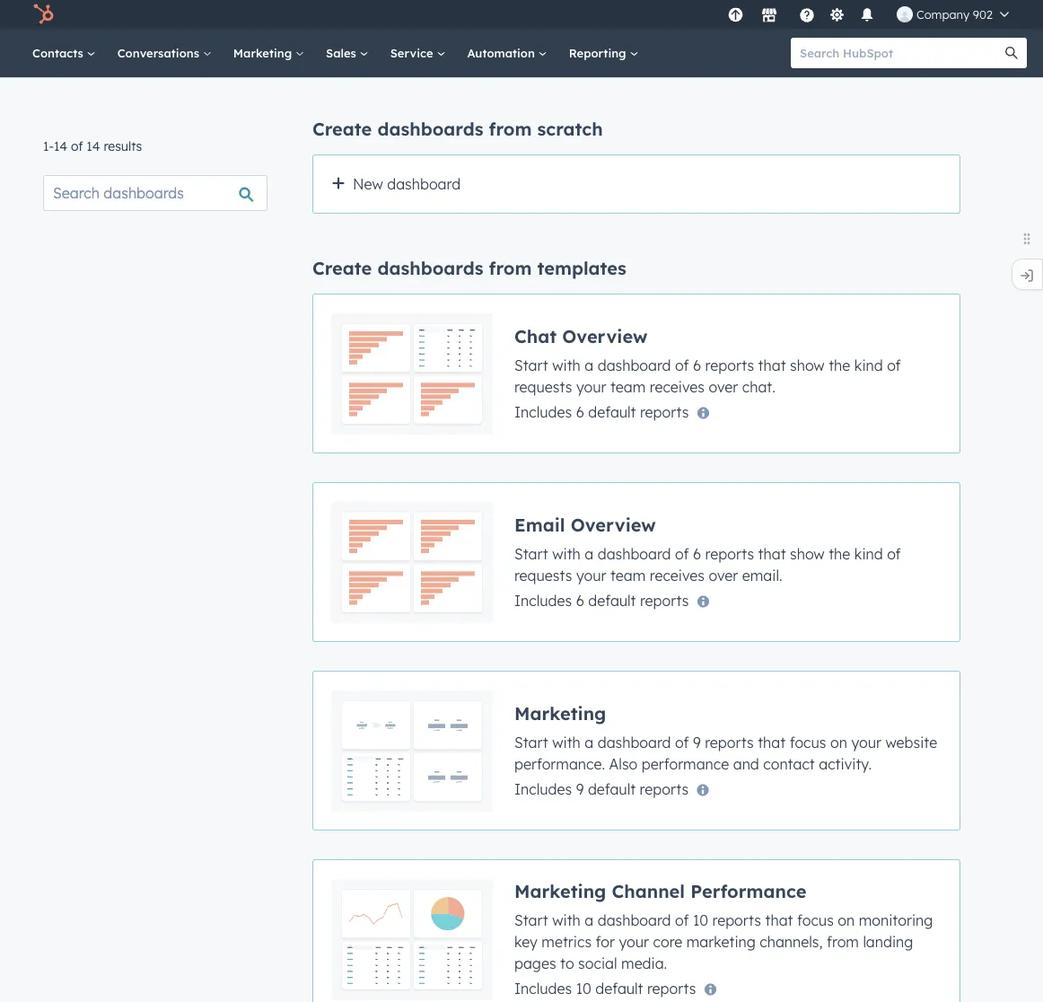 Task type: describe. For each thing, give the bounding box(es) containing it.
conversations link
[[107, 29, 223, 77]]

company 902 button
[[886, 0, 1020, 29]]

company
[[917, 7, 970, 22]]

also
[[609, 755, 638, 773]]

start inside the marketing channel performance start with a dashboard of 10 reports that focus on monitoring key metrics for your core marketing channels, from landing pages to social media.
[[515, 911, 548, 929]]

dashboards for scratch
[[378, 118, 484, 140]]

marketing for marketing
[[515, 702, 607, 724]]

to
[[560, 954, 574, 972]]

reports inside email overview start with a dashboard of 6 reports that show the kind of requests your team receives over email.
[[706, 545, 754, 563]]

social
[[578, 954, 617, 972]]

marketplaces button
[[751, 0, 788, 29]]

service
[[390, 45, 437, 60]]

reporting link
[[558, 29, 650, 77]]

website
[[886, 733, 938, 751]]

kind for chat overview
[[855, 356, 883, 374]]

on inside the marketing channel performance start with a dashboard of 10 reports that focus on monitoring key metrics for your core marketing channels, from landing pages to social media.
[[838, 911, 855, 929]]

none checkbox chat overview
[[313, 294, 961, 454]]

reports down performance
[[640, 780, 689, 798]]

email
[[515, 513, 565, 536]]

marketing channel performance image
[[331, 878, 493, 1000]]

over for chat overview
[[709, 378, 738, 396]]

that inside email overview start with a dashboard of 6 reports that show the kind of requests your team receives over email.
[[758, 545, 786, 563]]

none checkbox containing marketing channel performance
[[313, 859, 961, 1002]]

default for email overview
[[588, 591, 636, 609]]

includes 10 default reports
[[515, 979, 696, 997]]

marketing
[[687, 933, 756, 951]]

chat overview start with a dashboard of 6 reports that show the kind of requests your team receives over chat.
[[515, 325, 901, 396]]

automation link
[[457, 29, 558, 77]]

conversations
[[117, 45, 203, 60]]

dashboard inside marketing start with a dashboard of 9 reports that focus on your website performance. also performance and contact activity.
[[598, 733, 671, 751]]

results
[[104, 138, 142, 154]]

none checkbox marketing
[[313, 671, 961, 831]]

with inside the marketing channel performance start with a dashboard of 10 reports that focus on monitoring key metrics for your core marketing channels, from landing pages to social media.
[[552, 911, 581, 929]]

includes for marketing
[[515, 780, 572, 798]]

from for scratch
[[489, 118, 532, 140]]

reports inside the marketing channel performance start with a dashboard of 10 reports that focus on monitoring key metrics for your core marketing channels, from landing pages to social media.
[[713, 911, 762, 929]]

requests for email
[[515, 566, 572, 584]]

Search search field
[[43, 175, 268, 211]]

9 inside marketing start with a dashboard of 9 reports that focus on your website performance. also performance and contact activity.
[[693, 733, 701, 751]]

marketing start with a dashboard of 9 reports that focus on your website performance. also performance and contact activity.
[[515, 702, 938, 773]]

for
[[596, 933, 615, 951]]

company 902
[[917, 7, 993, 22]]

upgrade image
[[728, 8, 744, 24]]

with inside marketing start with a dashboard of 9 reports that focus on your website performance. also performance and contact activity.
[[552, 733, 581, 751]]

create for create dashboards from scratch
[[313, 118, 372, 140]]

mateo roberts image
[[897, 6, 913, 22]]

contact
[[764, 755, 815, 773]]

receives for chat overview
[[650, 378, 705, 396]]

the for email overview
[[829, 545, 851, 563]]

team for email overview
[[611, 566, 646, 584]]

sales
[[326, 45, 360, 60]]

chat.
[[742, 378, 776, 396]]

performance.
[[515, 755, 605, 773]]

your inside marketing start with a dashboard of 9 reports that focus on your website performance. also performance and contact activity.
[[852, 733, 882, 751]]

show for email overview
[[790, 545, 825, 563]]

of inside the marketing channel performance start with a dashboard of 10 reports that focus on monitoring key metrics for your core marketing channels, from landing pages to social media.
[[675, 911, 689, 929]]

notifications image
[[859, 8, 876, 24]]

create dashboards from templates
[[313, 257, 627, 279]]

your inside chat overview start with a dashboard of 6 reports that show the kind of requests your team receives over chat.
[[576, 378, 607, 396]]

the for chat overview
[[829, 356, 851, 374]]

with inside email overview start with a dashboard of 6 reports that show the kind of requests your team receives over email.
[[552, 545, 581, 563]]

performance
[[642, 755, 729, 773]]

none checkbox email overview
[[313, 482, 961, 642]]

email overview start with a dashboard of 6 reports that show the kind of requests your team receives over email.
[[515, 513, 901, 584]]

pages
[[515, 954, 556, 972]]

a inside chat overview start with a dashboard of 6 reports that show the kind of requests your team receives over chat.
[[585, 356, 594, 374]]

sales link
[[315, 29, 380, 77]]

New dashboard checkbox
[[313, 154, 961, 214]]

reports down email overview start with a dashboard of 6 reports that show the kind of requests your team receives over email.
[[640, 591, 689, 609]]

from for templates
[[489, 257, 532, 279]]

a inside email overview start with a dashboard of 6 reports that show the kind of requests your team receives over email.
[[585, 545, 594, 563]]

help image
[[799, 8, 815, 24]]

6 inside chat overview start with a dashboard of 6 reports that show the kind of requests your team receives over chat.
[[693, 356, 702, 374]]

start inside email overview start with a dashboard of 6 reports that show the kind of requests your team receives over email.
[[515, 545, 548, 563]]

marketing image
[[331, 690, 493, 812]]

0 vertical spatial marketing
[[233, 45, 295, 60]]

search image
[[1006, 47, 1018, 59]]

receives for email overview
[[650, 566, 705, 584]]



Task type: vqa. For each thing, say whether or not it's contained in the screenshot.


Task type: locate. For each thing, give the bounding box(es) containing it.
0 horizontal spatial 14
[[54, 138, 67, 154]]

that up channels, at the bottom of page
[[766, 911, 793, 929]]

1 horizontal spatial 14
[[87, 138, 100, 154]]

start inside marketing start with a dashboard of 9 reports that focus on your website performance. also performance and contact activity.
[[515, 733, 548, 751]]

show
[[790, 356, 825, 374], [790, 545, 825, 563]]

marketing up the performance. on the bottom
[[515, 702, 607, 724]]

2 vertical spatial none checkbox
[[313, 671, 961, 831]]

1 vertical spatial none checkbox
[[313, 482, 961, 642]]

1 horizontal spatial 9
[[693, 733, 701, 751]]

dashboard
[[387, 175, 461, 193], [598, 356, 671, 374], [598, 545, 671, 563], [598, 733, 671, 751], [598, 911, 671, 929]]

marketplaces image
[[761, 8, 778, 24]]

0 vertical spatial requests
[[515, 378, 572, 396]]

14
[[54, 138, 67, 154], [87, 138, 100, 154]]

None checkbox
[[313, 294, 961, 454], [313, 482, 961, 642], [313, 671, 961, 831]]

start up the performance. on the bottom
[[515, 733, 548, 751]]

create up new
[[313, 118, 372, 140]]

1 includes 6 default reports from the top
[[515, 403, 689, 421]]

1 vertical spatial over
[[709, 566, 738, 584]]

10 up marketing
[[693, 911, 709, 929]]

overview right chat
[[562, 325, 648, 347]]

media.
[[622, 954, 668, 972]]

1 a from the top
[[585, 356, 594, 374]]

1 vertical spatial on
[[838, 911, 855, 929]]

marketing left sales
[[233, 45, 295, 60]]

10 inside the marketing channel performance start with a dashboard of 10 reports that focus on monitoring key metrics for your core marketing channels, from landing pages to social media.
[[693, 911, 709, 929]]

1 vertical spatial show
[[790, 545, 825, 563]]

on up activity.
[[831, 733, 848, 751]]

over left chat.
[[709, 378, 738, 396]]

overview for chat overview
[[562, 325, 648, 347]]

company 902 menu
[[723, 0, 1022, 29]]

0 vertical spatial on
[[831, 733, 848, 751]]

1 14 from the left
[[54, 138, 67, 154]]

channel
[[612, 880, 685, 902]]

requests inside email overview start with a dashboard of 6 reports that show the kind of requests your team receives over email.
[[515, 566, 572, 584]]

9 up performance
[[693, 733, 701, 751]]

includes inside chat overview option
[[515, 403, 572, 421]]

show inside email overview start with a dashboard of 6 reports that show the kind of requests your team receives over email.
[[790, 545, 825, 563]]

your inside the marketing channel performance start with a dashboard of 10 reports that focus on monitoring key metrics for your core marketing channels, from landing pages to social media.
[[619, 933, 649, 951]]

scratch
[[538, 118, 603, 140]]

that up email.
[[758, 545, 786, 563]]

notifications button
[[852, 0, 883, 29]]

default for marketing
[[588, 780, 636, 798]]

1 dashboards from the top
[[378, 118, 484, 140]]

4 a from the top
[[585, 911, 594, 929]]

0 vertical spatial dashboards
[[378, 118, 484, 140]]

1 vertical spatial includes 6 default reports
[[515, 591, 689, 609]]

none checkbox containing email overview
[[313, 482, 961, 642]]

dashboard inside chat overview start with a dashboard of 6 reports that show the kind of requests your team receives over chat.
[[598, 356, 671, 374]]

2 vertical spatial marketing
[[515, 880, 607, 902]]

kind inside email overview start with a dashboard of 6 reports that show the kind of requests your team receives over email.
[[855, 545, 883, 563]]

email overview image
[[331, 501, 493, 623]]

help button
[[792, 0, 823, 29]]

reports up marketing
[[713, 911, 762, 929]]

that inside chat overview start with a dashboard of 6 reports that show the kind of requests your team receives over chat.
[[758, 356, 786, 374]]

that
[[758, 356, 786, 374], [758, 545, 786, 563], [758, 733, 786, 751], [766, 911, 793, 929]]

reporting
[[569, 45, 630, 60]]

settings link
[[826, 5, 849, 24]]

requests
[[515, 378, 572, 396], [515, 566, 572, 584]]

hubspot image
[[32, 4, 54, 25]]

1 kind from the top
[[855, 356, 883, 374]]

3 none checkbox from the top
[[313, 671, 961, 831]]

landing
[[863, 933, 914, 951]]

reports up email.
[[706, 545, 754, 563]]

reports down media.
[[647, 979, 696, 997]]

a inside the marketing channel performance start with a dashboard of 10 reports that focus on monitoring key metrics for your core marketing channels, from landing pages to social media.
[[585, 911, 594, 929]]

1 none checkbox from the top
[[313, 294, 961, 454]]

overview for email overview
[[571, 513, 656, 536]]

on inside marketing start with a dashboard of 9 reports that focus on your website performance. also performance and contact activity.
[[831, 733, 848, 751]]

6 inside email overview start with a dashboard of 6 reports that show the kind of requests your team receives over email.
[[693, 545, 702, 563]]

2 receives from the top
[[650, 566, 705, 584]]

includes for marketing channel performance
[[515, 979, 572, 997]]

0 vertical spatial show
[[790, 356, 825, 374]]

create down new
[[313, 257, 372, 279]]

0 vertical spatial includes 6 default reports
[[515, 403, 689, 421]]

requests down chat
[[515, 378, 572, 396]]

1 receives from the top
[[650, 378, 705, 396]]

1 horizontal spatial 10
[[693, 911, 709, 929]]

3 start from the top
[[515, 733, 548, 751]]

focus
[[790, 733, 827, 751], [797, 911, 834, 929]]

that inside marketing start with a dashboard of 9 reports that focus on your website performance. also performance and contact activity.
[[758, 733, 786, 751]]

kind inside chat overview start with a dashboard of 6 reports that show the kind of requests your team receives over chat.
[[855, 356, 883, 374]]

marketing up metrics
[[515, 880, 607, 902]]

2 over from the top
[[709, 566, 738, 584]]

from left landing
[[827, 933, 859, 951]]

marketing inside the marketing channel performance start with a dashboard of 10 reports that focus on monitoring key metrics for your core marketing channels, from landing pages to social media.
[[515, 880, 607, 902]]

2 14 from the left
[[87, 138, 100, 154]]

1 vertical spatial kind
[[855, 545, 883, 563]]

includes 9 default reports
[[515, 780, 689, 798]]

requests for chat
[[515, 378, 572, 396]]

1 vertical spatial the
[[829, 545, 851, 563]]

1 show from the top
[[790, 356, 825, 374]]

2 requests from the top
[[515, 566, 572, 584]]

default for chat overview
[[588, 403, 636, 421]]

focus up channels, at the bottom of page
[[797, 911, 834, 929]]

2 dashboards from the top
[[378, 257, 484, 279]]

that up contact
[[758, 733, 786, 751]]

2 kind from the top
[[855, 545, 883, 563]]

start
[[515, 356, 548, 374], [515, 545, 548, 563], [515, 733, 548, 751], [515, 911, 548, 929]]

3 with from the top
[[552, 733, 581, 751]]

your inside email overview start with a dashboard of 6 reports that show the kind of requests your team receives over email.
[[576, 566, 607, 584]]

4 with from the top
[[552, 911, 581, 929]]

service link
[[380, 29, 457, 77]]

focus inside marketing start with a dashboard of 9 reports that focus on your website performance. also performance and contact activity.
[[790, 733, 827, 751]]

1 vertical spatial marketing
[[515, 702, 607, 724]]

marketing for marketing channel performance
[[515, 880, 607, 902]]

1 with from the top
[[552, 356, 581, 374]]

start down email
[[515, 545, 548, 563]]

receives
[[650, 378, 705, 396], [650, 566, 705, 584]]

dashboards
[[378, 118, 484, 140], [378, 257, 484, 279]]

create for create dashboards from templates
[[313, 257, 372, 279]]

includes down the performance. on the bottom
[[515, 780, 572, 798]]

automation
[[467, 45, 539, 60]]

receives inside email overview start with a dashboard of 6 reports that show the kind of requests your team receives over email.
[[650, 566, 705, 584]]

marketing
[[233, 45, 295, 60], [515, 702, 607, 724], [515, 880, 607, 902]]

1 includes from the top
[[515, 403, 572, 421]]

0 vertical spatial 9
[[693, 733, 701, 751]]

2 a from the top
[[585, 545, 594, 563]]

0 vertical spatial none checkbox
[[313, 294, 961, 454]]

2 team from the top
[[611, 566, 646, 584]]

marketing channel performance start with a dashboard of 10 reports that focus on monitoring key metrics for your core marketing channels, from landing pages to social media.
[[515, 880, 933, 972]]

None checkbox
[[313, 859, 961, 1002]]

create
[[313, 118, 372, 140], [313, 257, 372, 279]]

includes for chat overview
[[515, 403, 572, 421]]

2 includes from the top
[[515, 591, 572, 609]]

6
[[693, 356, 702, 374], [576, 403, 584, 421], [693, 545, 702, 563], [576, 591, 584, 609]]

0 vertical spatial from
[[489, 118, 532, 140]]

1 vertical spatial 9
[[576, 780, 584, 798]]

1 requests from the top
[[515, 378, 572, 396]]

from inside the marketing channel performance start with a dashboard of 10 reports that focus on monitoring key metrics for your core marketing channels, from landing pages to social media.
[[827, 933, 859, 951]]

the inside email overview start with a dashboard of 6 reports that show the kind of requests your team receives over email.
[[829, 545, 851, 563]]

receives left email.
[[650, 566, 705, 584]]

1 vertical spatial dashboards
[[378, 257, 484, 279]]

the
[[829, 356, 851, 374], [829, 545, 851, 563]]

over for email overview
[[709, 566, 738, 584]]

9 down the performance. on the bottom
[[576, 780, 584, 798]]

over left email.
[[709, 566, 738, 584]]

new dashboard
[[353, 175, 461, 193]]

0 vertical spatial kind
[[855, 356, 883, 374]]

includes inside email overview option
[[515, 591, 572, 609]]

1 vertical spatial 10
[[576, 979, 592, 997]]

1 vertical spatial create
[[313, 257, 372, 279]]

includes inside marketing option
[[515, 780, 572, 798]]

1-14 of 14 results
[[43, 138, 142, 154]]

includes
[[515, 403, 572, 421], [515, 591, 572, 609], [515, 780, 572, 798], [515, 979, 572, 997]]

hubspot link
[[22, 4, 67, 25]]

overview
[[562, 325, 648, 347], [571, 513, 656, 536]]

none checkbox containing marketing
[[313, 671, 961, 831]]

that inside the marketing channel performance start with a dashboard of 10 reports that focus on monitoring key metrics for your core marketing channels, from landing pages to social media.
[[766, 911, 793, 929]]

receives left chat.
[[650, 378, 705, 396]]

a inside marketing start with a dashboard of 9 reports that focus on your website performance. also performance and contact activity.
[[585, 733, 594, 751]]

default for marketing channel performance
[[596, 979, 643, 997]]

10
[[693, 911, 709, 929], [576, 979, 592, 997]]

overview inside chat overview start with a dashboard of 6 reports that show the kind of requests your team receives over chat.
[[562, 325, 648, 347]]

1 vertical spatial from
[[489, 257, 532, 279]]

kind for email overview
[[855, 545, 883, 563]]

show for chat overview
[[790, 356, 825, 374]]

with down email
[[552, 545, 581, 563]]

includes for email overview
[[515, 591, 572, 609]]

on
[[831, 733, 848, 751], [838, 911, 855, 929]]

on left monitoring
[[838, 911, 855, 929]]

dashboard inside checkbox
[[387, 175, 461, 193]]

2 start from the top
[[515, 545, 548, 563]]

1 vertical spatial requests
[[515, 566, 572, 584]]

focus up contact
[[790, 733, 827, 751]]

3 includes from the top
[[515, 780, 572, 798]]

team inside chat overview start with a dashboard of 6 reports that show the kind of requests your team receives over chat.
[[611, 378, 646, 396]]

from
[[489, 118, 532, 140], [489, 257, 532, 279], [827, 933, 859, 951]]

your
[[576, 378, 607, 396], [576, 566, 607, 584], [852, 733, 882, 751], [619, 933, 649, 951]]

1 create from the top
[[313, 118, 372, 140]]

0 vertical spatial focus
[[790, 733, 827, 751]]

that up chat.
[[758, 356, 786, 374]]

9
[[693, 733, 701, 751], [576, 780, 584, 798]]

0 horizontal spatial 9
[[576, 780, 584, 798]]

1 vertical spatial receives
[[650, 566, 705, 584]]

team
[[611, 378, 646, 396], [611, 566, 646, 584]]

focus inside the marketing channel performance start with a dashboard of 10 reports that focus on monitoring key metrics for your core marketing channels, from landing pages to social media.
[[797, 911, 834, 929]]

2 none checkbox from the top
[[313, 482, 961, 642]]

overview inside email overview start with a dashboard of 6 reports that show the kind of requests your team receives over email.
[[571, 513, 656, 536]]

with down chat
[[552, 356, 581, 374]]

receives inside chat overview start with a dashboard of 6 reports that show the kind of requests your team receives over chat.
[[650, 378, 705, 396]]

1 over from the top
[[709, 378, 738, 396]]

0 horizontal spatial 10
[[576, 979, 592, 997]]

includes 6 default reports for chat
[[515, 403, 689, 421]]

start down chat
[[515, 356, 548, 374]]

with up metrics
[[552, 911, 581, 929]]

email.
[[742, 566, 783, 584]]

2 show from the top
[[790, 545, 825, 563]]

0 vertical spatial 10
[[693, 911, 709, 929]]

from left "scratch"
[[489, 118, 532, 140]]

2 with from the top
[[552, 545, 581, 563]]

1 the from the top
[[829, 356, 851, 374]]

0 vertical spatial over
[[709, 378, 738, 396]]

create dashboards from scratch
[[313, 118, 603, 140]]

kind
[[855, 356, 883, 374], [855, 545, 883, 563]]

overview right email
[[571, 513, 656, 536]]

and
[[733, 755, 760, 773]]

of inside marketing start with a dashboard of 9 reports that focus on your website performance. also performance and contact activity.
[[675, 733, 689, 751]]

1 vertical spatial team
[[611, 566, 646, 584]]

1 vertical spatial focus
[[797, 911, 834, 929]]

monitoring
[[859, 911, 933, 929]]

start inside chat overview start with a dashboard of 6 reports that show the kind of requests your team receives over chat.
[[515, 356, 548, 374]]

0 vertical spatial overview
[[562, 325, 648, 347]]

over
[[709, 378, 738, 396], [709, 566, 738, 584]]

reports up chat.
[[706, 356, 754, 374]]

reports inside marketing start with a dashboard of 9 reports that focus on your website performance. also performance and contact activity.
[[705, 733, 754, 751]]

4 start from the top
[[515, 911, 548, 929]]

default
[[588, 403, 636, 421], [588, 591, 636, 609], [588, 780, 636, 798], [596, 979, 643, 997]]

dashboards for templates
[[378, 257, 484, 279]]

2 includes 6 default reports from the top
[[515, 591, 689, 609]]

2 the from the top
[[829, 545, 851, 563]]

2 vertical spatial from
[[827, 933, 859, 951]]

of
[[71, 138, 83, 154], [675, 356, 689, 374], [887, 356, 901, 374], [675, 545, 689, 563], [887, 545, 901, 563], [675, 733, 689, 751], [675, 911, 689, 929]]

with
[[552, 356, 581, 374], [552, 545, 581, 563], [552, 733, 581, 751], [552, 911, 581, 929]]

requests inside chat overview start with a dashboard of 6 reports that show the kind of requests your team receives over chat.
[[515, 378, 572, 396]]

from left templates
[[489, 257, 532, 279]]

includes down email
[[515, 591, 572, 609]]

none checkbox containing chat overview
[[313, 294, 961, 454]]

marketing link
[[223, 29, 315, 77]]

0 vertical spatial the
[[829, 356, 851, 374]]

4 includes from the top
[[515, 979, 572, 997]]

team for chat overview
[[611, 378, 646, 396]]

metrics
[[542, 933, 592, 951]]

the inside chat overview start with a dashboard of 6 reports that show the kind of requests your team receives over chat.
[[829, 356, 851, 374]]

with inside chat overview start with a dashboard of 6 reports that show the kind of requests your team receives over chat.
[[552, 356, 581, 374]]

start up key
[[515, 911, 548, 929]]

with up the performance. on the bottom
[[552, 733, 581, 751]]

team inside email overview start with a dashboard of 6 reports that show the kind of requests your team receives over email.
[[611, 566, 646, 584]]

dashboards up new dashboard
[[378, 118, 484, 140]]

templates
[[538, 257, 627, 279]]

key
[[515, 933, 538, 951]]

activity.
[[819, 755, 872, 773]]

reports up and
[[705, 733, 754, 751]]

1-
[[43, 138, 54, 154]]

over inside email overview start with a dashboard of 6 reports that show the kind of requests your team receives over email.
[[709, 566, 738, 584]]

contacts link
[[22, 29, 107, 77]]

dashboard inside the marketing channel performance start with a dashboard of 10 reports that focus on monitoring key metrics for your core marketing channels, from landing pages to social media.
[[598, 911, 671, 929]]

contacts
[[32, 45, 87, 60]]

settings image
[[829, 8, 845, 24]]

3 a from the top
[[585, 733, 594, 751]]

reports inside chat overview start with a dashboard of 6 reports that show the kind of requests your team receives over chat.
[[706, 356, 754, 374]]

1 team from the top
[[611, 378, 646, 396]]

includes down chat
[[515, 403, 572, 421]]

show inside chat overview start with a dashboard of 6 reports that show the kind of requests your team receives over chat.
[[790, 356, 825, 374]]

upgrade link
[[725, 5, 747, 24]]

reports
[[706, 356, 754, 374], [640, 403, 689, 421], [706, 545, 754, 563], [640, 591, 689, 609], [705, 733, 754, 751], [640, 780, 689, 798], [713, 911, 762, 929], [647, 979, 696, 997]]

chat
[[515, 325, 557, 347]]

a
[[585, 356, 594, 374], [585, 545, 594, 563], [585, 733, 594, 751], [585, 911, 594, 929]]

includes 6 default reports
[[515, 403, 689, 421], [515, 591, 689, 609]]

marketing inside marketing start with a dashboard of 9 reports that focus on your website performance. also performance and contact activity.
[[515, 702, 607, 724]]

10 down social
[[576, 979, 592, 997]]

dashboard inside email overview start with a dashboard of 6 reports that show the kind of requests your team receives over email.
[[598, 545, 671, 563]]

902
[[973, 7, 993, 22]]

0 vertical spatial team
[[611, 378, 646, 396]]

reports down chat overview start with a dashboard of 6 reports that show the kind of requests your team receives over chat.
[[640, 403, 689, 421]]

0 vertical spatial receives
[[650, 378, 705, 396]]

requests down email
[[515, 566, 572, 584]]

new
[[353, 175, 383, 193]]

search button
[[997, 38, 1027, 68]]

0 vertical spatial create
[[313, 118, 372, 140]]

includes down "pages"
[[515, 979, 572, 997]]

2 create from the top
[[313, 257, 372, 279]]

includes 6 default reports for email
[[515, 591, 689, 609]]

1 start from the top
[[515, 356, 548, 374]]

performance
[[691, 880, 807, 902]]

core
[[653, 933, 683, 951]]

over inside chat overview start with a dashboard of 6 reports that show the kind of requests your team receives over chat.
[[709, 378, 738, 396]]

dashboards down new dashboard
[[378, 257, 484, 279]]

channels,
[[760, 933, 823, 951]]

Search HubSpot search field
[[791, 38, 1011, 68]]

chat overview image
[[331, 313, 493, 435]]

1 vertical spatial overview
[[571, 513, 656, 536]]



